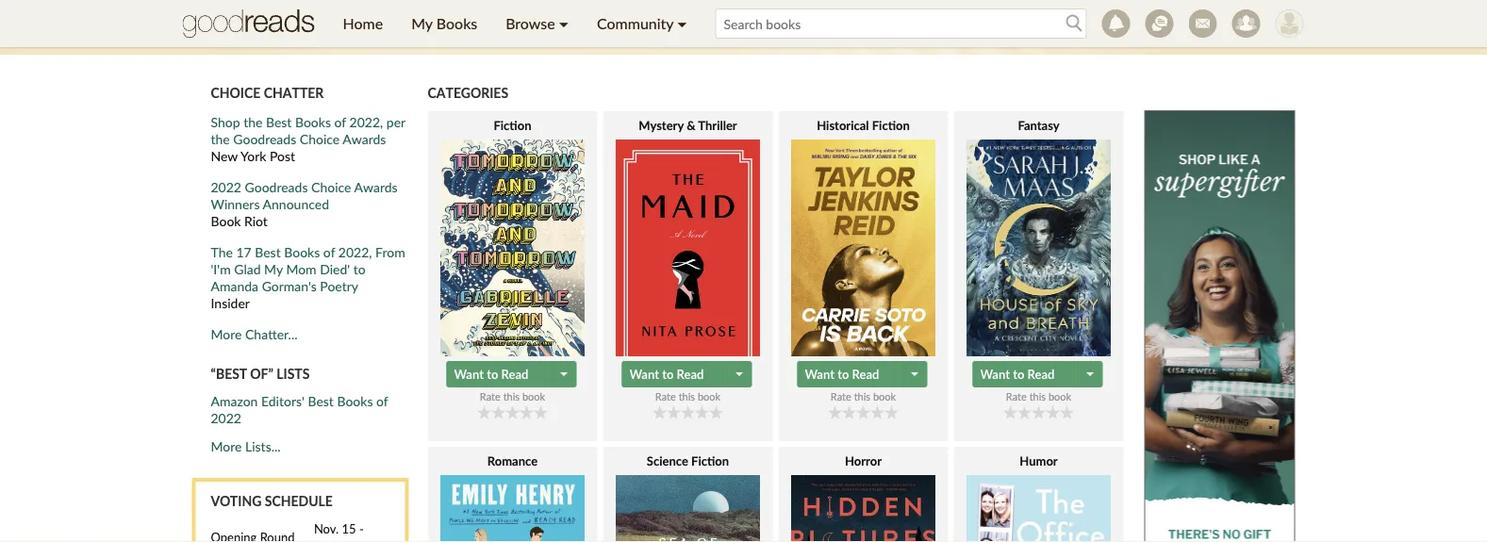 Task type: locate. For each thing, give the bounding box(es) containing it.
3 want to read from the left
[[805, 367, 880, 382]]

want to read button up humor
[[973, 361, 1080, 388]]

2 more from the top
[[211, 438, 242, 454]]

0 vertical spatial 2022,
[[350, 114, 383, 130]]

▾ right community
[[678, 14, 687, 33]]

my books
[[411, 14, 478, 33]]

per
[[387, 114, 406, 130]]

best down choice chatter
[[266, 114, 292, 130]]

awards up from
[[354, 179, 398, 195]]

rate this book up romance
[[480, 391, 545, 403]]

1 vertical spatial the
[[211, 131, 230, 147]]

4 read from the left
[[1028, 367, 1055, 382]]

shop the best books of 2022, per the goodreads choice awards new york post
[[211, 114, 406, 164]]

insider
[[211, 295, 250, 311]]

▾ right browse
[[559, 14, 569, 33]]

the 17 best books of 2022, from 'i'm glad my mom died' to amanda gorman's poetry link
[[211, 244, 405, 294]]

1 want from the left
[[454, 367, 484, 382]]

1 horizontal spatial my
[[411, 14, 433, 33]]

2 this from the left
[[679, 391, 695, 403]]

books inside shop the best books of 2022, per the goodreads choice awards new york post
[[295, 114, 331, 130]]

2 ▾ from the left
[[678, 14, 687, 33]]

notifications image
[[1102, 9, 1131, 38]]

to up romance
[[487, 367, 499, 382]]

books inside menu
[[437, 14, 478, 33]]

the up new
[[211, 131, 230, 147]]

choice
[[211, 84, 261, 100], [300, 131, 340, 147], [311, 179, 351, 195]]

books for amazon editors' best books of 2022
[[337, 393, 373, 409]]

2022,
[[350, 114, 383, 130], [339, 244, 372, 260]]

the
[[244, 114, 263, 130], [211, 131, 230, 147]]

amazon editors' best books of 2022
[[211, 393, 388, 426]]

2 want to read from the left
[[630, 367, 704, 382]]

to up science on the bottom
[[662, 367, 674, 382]]

want for mystery & thriller
[[630, 367, 660, 382]]

awards up 2022 goodreads choice awards winners announced link
[[343, 131, 386, 147]]

2 horizontal spatial fiction
[[872, 118, 910, 133]]

advertisement region
[[1145, 110, 1296, 542]]

of inside shop the best books of 2022, per the goodreads choice awards new york post
[[334, 114, 346, 130]]

27
[[314, 538, 328, 542]]

0 vertical spatial 2022
[[211, 179, 242, 195]]

1 vertical spatial of
[[323, 244, 335, 260]]

fiction right historical
[[872, 118, 910, 133]]

books for shop the best books of 2022, per the goodreads choice awards new york post
[[295, 114, 331, 130]]

book for mystery & thriller
[[698, 391, 721, 403]]

2 rate this book from the left
[[656, 391, 721, 403]]

want to read button for historical fiction
[[798, 361, 904, 388]]

want to read
[[454, 367, 529, 382], [630, 367, 704, 382], [805, 367, 880, 382], [981, 367, 1055, 382]]

books down chatter
[[295, 114, 331, 130]]

2 vertical spatial of
[[376, 393, 388, 409]]

rate up humor
[[1007, 391, 1027, 403]]

want to read button
[[447, 361, 553, 388], [622, 361, 729, 388], [798, 361, 904, 388], [973, 361, 1080, 388]]

choice up shop
[[211, 84, 261, 100]]

1 this from the left
[[503, 391, 520, 403]]

4 rate from the left
[[1007, 391, 1027, 403]]

to up horror
[[838, 367, 850, 382]]

0 vertical spatial goodreads
[[233, 131, 296, 147]]

goodreads inside 2022 goodreads choice awards winners announced book riot
[[245, 179, 308, 195]]

0 horizontal spatial ▾
[[559, 14, 569, 33]]

want to read for fiction
[[454, 367, 529, 382]]

2022 goodreads choice awards winners announced book riot
[[211, 179, 398, 229]]

humor link
[[954, 453, 1124, 542]]

4 want from the left
[[981, 367, 1010, 382]]

announced
[[263, 196, 329, 212]]

choice down chatter
[[300, 131, 340, 147]]

0 horizontal spatial my
[[264, 261, 283, 277]]

rate up science on the bottom
[[656, 391, 676, 403]]

▾
[[559, 14, 569, 33], [678, 14, 687, 33]]

to up humor
[[1013, 367, 1025, 382]]

rate for fiction
[[480, 391, 501, 403]]

read
[[502, 367, 529, 382], [677, 367, 704, 382], [853, 367, 880, 382], [1028, 367, 1055, 382]]

more chatter... link
[[211, 326, 409, 343]]

rate up horror
[[831, 391, 852, 403]]

the right shop
[[244, 114, 263, 130]]

rate this book for fantasy
[[1007, 391, 1072, 403]]

1 horizontal spatial fiction
[[692, 454, 729, 469]]

2022
[[211, 179, 242, 195], [211, 410, 242, 426]]

this up science fiction
[[679, 391, 695, 403]]

the 17 best books of 2022, from 'i'm glad my mom died' to amanda gorman's poetry insider
[[211, 244, 405, 311]]

this up horror
[[854, 391, 871, 403]]

fiction right science on the bottom
[[692, 454, 729, 469]]

browse ▾ button
[[492, 0, 583, 47]]

my books link
[[397, 0, 492, 47]]

2022 down amazon in the left bottom of the page
[[211, 410, 242, 426]]

november 15th. to november 27th element
[[314, 520, 390, 542]]

'i'm
[[211, 261, 231, 277]]

2 book from the left
[[698, 391, 721, 403]]

rate for historical fiction
[[831, 391, 852, 403]]

read up romance
[[502, 367, 529, 382]]

1 want to read button from the left
[[447, 361, 553, 388]]

1 horizontal spatial the
[[244, 114, 263, 130]]

1 rate this book from the left
[[480, 391, 545, 403]]

rate this book for mystery & thriller
[[656, 391, 721, 403]]

goodreads
[[233, 131, 296, 147], [245, 179, 308, 195]]

3 this from the left
[[854, 391, 871, 403]]

schedule
[[265, 493, 333, 509]]

read up science fiction
[[677, 367, 704, 382]]

1 book from the left
[[523, 391, 545, 403]]

1 vertical spatial awards
[[354, 179, 398, 195]]

1 horizontal spatial ▾
[[678, 14, 687, 33]]

2022, left per
[[350, 114, 383, 130]]

best inside shop the best books of 2022, per the goodreads choice awards new york post
[[266, 114, 292, 130]]

want to read for mystery & thriller
[[630, 367, 704, 382]]

more left the lists... at the left bottom
[[211, 438, 242, 454]]

rate for mystery & thriller
[[656, 391, 676, 403]]

more
[[211, 326, 242, 342], [211, 438, 242, 454]]

best inside amazon editors' best books of 2022
[[308, 393, 334, 409]]

historical fiction link
[[779, 117, 949, 357]]

of"
[[250, 366, 273, 382]]

to for historical fiction
[[838, 367, 850, 382]]

this up romance
[[503, 391, 520, 403]]

rate this book up science fiction
[[656, 391, 721, 403]]

thriller
[[698, 118, 738, 133]]

want to read up horror
[[805, 367, 880, 382]]

want to read button up horror
[[798, 361, 904, 388]]

read up horror
[[853, 367, 880, 382]]

menu containing home
[[329, 0, 701, 47]]

3 rate this book from the left
[[831, 391, 896, 403]]

0 vertical spatial of
[[334, 114, 346, 130]]

goodreads up announced
[[245, 179, 308, 195]]

want to read up romance
[[454, 367, 529, 382]]

shop the best books of 2022, per the goodreads choice awards link
[[211, 114, 406, 147]]

0 vertical spatial best
[[266, 114, 292, 130]]

more chatter...
[[211, 326, 298, 342]]

Search for books to add to your shelves search field
[[716, 8, 1087, 39]]

house of sky and breath (crescent city, #2) image
[[967, 140, 1111, 357]]

3 book from the left
[[874, 391, 896, 403]]

4 rate this book from the left
[[1007, 391, 1072, 403]]

want to read button up science on the bottom
[[622, 361, 729, 388]]

2022, for from
[[339, 244, 372, 260]]

historical fiction
[[817, 118, 910, 133]]

books inside the 17 best books of 2022, from 'i'm glad my mom died' to amanda gorman's poetry insider
[[284, 244, 320, 260]]

lists
[[277, 366, 310, 382]]

fiction down categories
[[494, 118, 532, 133]]

to right the "died'"
[[354, 261, 366, 277]]

1 ▾ from the left
[[559, 14, 569, 33]]

read up humor
[[1028, 367, 1055, 382]]

rate
[[480, 391, 501, 403], [656, 391, 676, 403], [831, 391, 852, 403], [1007, 391, 1027, 403]]

2022, inside the 17 best books of 2022, from 'i'm glad my mom died' to amanda gorman's poetry insider
[[339, 244, 372, 260]]

nov.
[[314, 521, 339, 536]]

best right the editors' in the bottom left of the page
[[308, 393, 334, 409]]

best for goodreads
[[266, 114, 292, 130]]

goodreads inside shop the best books of 2022, per the goodreads choice awards new york post
[[233, 131, 296, 147]]

2022, up the "died'"
[[339, 244, 372, 260]]

books up the mom
[[284, 244, 320, 260]]

goodreads up york
[[233, 131, 296, 147]]

want to read button up romance
[[447, 361, 553, 388]]

more down the insider
[[211, 326, 242, 342]]

post
[[270, 148, 295, 164]]

books inside amazon editors' best books of 2022
[[337, 393, 373, 409]]

want to read for historical fiction
[[805, 367, 880, 382]]

2 vertical spatial choice
[[311, 179, 351, 195]]

book up humor
[[1049, 391, 1072, 403]]

fiction for historical fiction
[[872, 118, 910, 133]]

book up romance
[[523, 391, 545, 403]]

2022 up winners
[[211, 179, 242, 195]]

4 book from the left
[[1049, 391, 1072, 403]]

amanda
[[211, 278, 259, 294]]

1 vertical spatial choice
[[300, 131, 340, 147]]

chatter...
[[245, 326, 298, 342]]

2022, inside shop the best books of 2022, per the goodreads choice awards new york post
[[350, 114, 383, 130]]

1 read from the left
[[502, 367, 529, 382]]

0 horizontal spatial fiction
[[494, 118, 532, 133]]

4 want to read button from the left
[[973, 361, 1080, 388]]

book
[[211, 213, 241, 229]]

best right 17
[[255, 244, 281, 260]]

0 vertical spatial more
[[211, 326, 242, 342]]

1 vertical spatial 2022
[[211, 410, 242, 426]]

4 this from the left
[[1030, 391, 1046, 403]]

my up gorman's
[[264, 261, 283, 277]]

of up the "died'"
[[323, 244, 335, 260]]

choice up announced
[[311, 179, 351, 195]]

3 rate from the left
[[831, 391, 852, 403]]

of inside the 17 best books of 2022, from 'i'm glad my mom died' to amanda gorman's poetry insider
[[323, 244, 335, 260]]

books up the more lists... link
[[337, 393, 373, 409]]

rate up romance
[[480, 391, 501, 403]]

1 vertical spatial best
[[255, 244, 281, 260]]

2 2022 from the top
[[211, 410, 242, 426]]

book up horror
[[874, 391, 896, 403]]

2 rate from the left
[[656, 391, 676, 403]]

science fiction
[[647, 454, 729, 469]]

of
[[334, 114, 346, 130], [323, 244, 335, 260], [376, 393, 388, 409]]

of left per
[[334, 114, 346, 130]]

want to read up science on the bottom
[[630, 367, 704, 382]]

this
[[503, 391, 520, 403], [679, 391, 695, 403], [854, 391, 871, 403], [1030, 391, 1046, 403]]

mom
[[286, 261, 317, 277]]

2 want from the left
[[630, 367, 660, 382]]

want
[[454, 367, 484, 382], [630, 367, 660, 382], [805, 367, 835, 382], [981, 367, 1010, 382]]

books
[[437, 14, 478, 33], [295, 114, 331, 130], [284, 244, 320, 260], [337, 393, 373, 409]]

books up categories
[[437, 14, 478, 33]]

1 want to read from the left
[[454, 367, 529, 382]]

mystery & thriller link
[[603, 117, 773, 357]]

3 want to read button from the left
[[798, 361, 904, 388]]

0 vertical spatial awards
[[343, 131, 386, 147]]

4 want to read from the left
[[981, 367, 1055, 382]]

1 vertical spatial goodreads
[[245, 179, 308, 195]]

1 vertical spatial 2022,
[[339, 244, 372, 260]]

3 want from the left
[[805, 367, 835, 382]]

1 vertical spatial more
[[211, 438, 242, 454]]

want to read for fantasy
[[981, 367, 1055, 382]]

shop
[[211, 114, 240, 130]]

rate this book up horror
[[831, 391, 896, 403]]

of up the more lists... link
[[376, 393, 388, 409]]

0 vertical spatial choice
[[211, 84, 261, 100]]

2 read from the left
[[677, 367, 704, 382]]

book lovers image
[[441, 476, 585, 542]]

romance
[[488, 454, 538, 469]]

rate this book
[[480, 391, 545, 403], [656, 391, 721, 403], [831, 391, 896, 403], [1007, 391, 1072, 403]]

2 vertical spatial best
[[308, 393, 334, 409]]

want to read up humor
[[981, 367, 1055, 382]]

3 read from the left
[[853, 367, 880, 382]]

2022, for per
[[350, 114, 383, 130]]

read for mystery & thriller
[[677, 367, 704, 382]]

my inside menu
[[411, 14, 433, 33]]

my group discussions image
[[1146, 9, 1174, 38]]

best
[[266, 114, 292, 130], [255, 244, 281, 260], [308, 393, 334, 409]]

fiction
[[494, 118, 532, 133], [872, 118, 910, 133], [692, 454, 729, 469]]

1 more from the top
[[211, 326, 242, 342]]

winners
[[211, 196, 260, 212]]

book
[[523, 391, 545, 403], [698, 391, 721, 403], [874, 391, 896, 403], [1049, 391, 1072, 403]]

to
[[354, 261, 366, 277], [487, 367, 499, 382], [662, 367, 674, 382], [838, 367, 850, 382], [1013, 367, 1025, 382]]

-
[[359, 521, 364, 536]]

menu
[[329, 0, 701, 47]]

horror
[[845, 454, 882, 469]]

0 vertical spatial my
[[411, 14, 433, 33]]

want for fantasy
[[981, 367, 1010, 382]]

want for fiction
[[454, 367, 484, 382]]

my
[[411, 14, 433, 33], [264, 261, 283, 277]]

rate this book up humor
[[1007, 391, 1072, 403]]

this for mystery & thriller
[[679, 391, 695, 403]]

nov. 15 - 27
[[314, 521, 364, 542]]

home
[[343, 14, 383, 33]]

2 want to read button from the left
[[622, 361, 729, 388]]

gorman's
[[262, 278, 317, 294]]

of inside amazon editors' best books of 2022
[[376, 393, 388, 409]]

best inside the 17 best books of 2022, from 'i'm glad my mom died' to amanda gorman's poetry insider
[[255, 244, 281, 260]]

1 2022 from the top
[[211, 179, 242, 195]]

choice inside shop the best books of 2022, per the goodreads choice awards new york post
[[300, 131, 340, 147]]

1 rate from the left
[[480, 391, 501, 403]]

book up science fiction
[[698, 391, 721, 403]]

awards
[[343, 131, 386, 147], [354, 179, 398, 195]]

this up humor
[[1030, 391, 1046, 403]]

1 vertical spatial my
[[264, 261, 283, 277]]

my right the home
[[411, 14, 433, 33]]



Task type: describe. For each thing, give the bounding box(es) containing it.
of for mom
[[323, 244, 335, 260]]

browse ▾
[[506, 14, 569, 33]]

this for fantasy
[[1030, 391, 1046, 403]]

2022 inside amazon editors' best books of 2022
[[211, 410, 242, 426]]

glad
[[234, 261, 261, 277]]

science
[[647, 454, 689, 469]]

the office bffs: tales of the office from two best friends who were there image
[[967, 476, 1111, 542]]

fantasy
[[1018, 118, 1060, 133]]

voting schedule
[[211, 493, 333, 509]]

book for fantasy
[[1049, 391, 1072, 403]]

community
[[597, 14, 674, 33]]

hidden pictures image
[[792, 476, 936, 542]]

▾ for browse ▾
[[559, 14, 569, 33]]

▾ for community ▾
[[678, 14, 687, 33]]

carrie soto is back image
[[792, 140, 936, 357]]

this for fiction
[[503, 391, 520, 403]]

17
[[236, 244, 252, 260]]

the maid (molly the maid, #1) image
[[616, 140, 760, 357]]

community ▾
[[597, 14, 687, 33]]

inbox image
[[1189, 9, 1218, 38]]

horror link
[[779, 453, 949, 542]]

rate this book for historical fiction
[[831, 391, 896, 403]]

historical
[[817, 118, 869, 133]]

amazon editors' best books of 2022 link
[[211, 393, 388, 426]]

more lists...
[[211, 438, 281, 454]]

to inside the 17 best books of 2022, from 'i'm glad my mom died' to amanda gorman's poetry insider
[[354, 261, 366, 277]]

more for more lists...
[[211, 438, 242, 454]]

friend requests image
[[1233, 9, 1261, 38]]

browse
[[506, 14, 555, 33]]

sea of tranquility image
[[616, 476, 760, 542]]

read for fantasy
[[1028, 367, 1055, 382]]

from
[[376, 244, 405, 260]]

more for more chatter...
[[211, 326, 242, 342]]

science fiction link
[[603, 453, 773, 542]]

mystery
[[639, 118, 684, 133]]

&
[[687, 118, 696, 133]]

"best of" lists
[[211, 366, 310, 382]]

community ▾ button
[[583, 0, 701, 47]]

bob builder image
[[1276, 9, 1304, 38]]

my inside the 17 best books of 2022, from 'i'm glad my mom died' to amanda gorman's poetry insider
[[264, 261, 283, 277]]

want to read button for fantasy
[[973, 361, 1080, 388]]

books for the 17 best books of 2022, from 'i'm glad my mom died' to amanda gorman's poetry insider
[[284, 244, 320, 260]]

2022 goodreads choice awards winners announced link
[[211, 179, 398, 212]]

to for fantasy
[[1013, 367, 1025, 382]]

0 horizontal spatial the
[[211, 131, 230, 147]]

humor
[[1020, 454, 1058, 469]]

riot
[[244, 213, 268, 229]]

home link
[[329, 0, 397, 47]]

15
[[342, 521, 356, 536]]

chatter
[[264, 84, 324, 100]]

2022 inside 2022 goodreads choice awards winners announced book riot
[[211, 179, 242, 195]]

to for mystery & thriller
[[662, 367, 674, 382]]

lists...
[[245, 438, 281, 454]]

read for fiction
[[502, 367, 529, 382]]

categories
[[428, 84, 509, 100]]

want to read button for mystery & thriller
[[622, 361, 729, 388]]

book for fiction
[[523, 391, 545, 403]]

rate this book for fiction
[[480, 391, 545, 403]]

poetry
[[320, 278, 359, 294]]

voting
[[211, 493, 262, 509]]

fantasy link
[[954, 117, 1124, 357]]

read for historical fiction
[[853, 367, 880, 382]]

died'
[[320, 261, 350, 277]]

fiction link
[[428, 117, 598, 357]]

choice inside 2022 goodreads choice awards winners announced book riot
[[311, 179, 351, 195]]

the
[[211, 244, 233, 260]]

tomorrow, and tomorrow, and tomorrow image
[[441, 140, 585, 357]]

choice chatter
[[211, 84, 324, 100]]

want to read button for fiction
[[447, 361, 553, 388]]

this for historical fiction
[[854, 391, 871, 403]]

awards inside 2022 goodreads choice awards winners announced book riot
[[354, 179, 398, 195]]

new
[[211, 148, 238, 164]]

best for glad
[[255, 244, 281, 260]]

more lists... link
[[211, 438, 409, 455]]

romance link
[[428, 453, 598, 542]]

want for historical fiction
[[805, 367, 835, 382]]

book for historical fiction
[[874, 391, 896, 403]]

awards inside shop the best books of 2022, per the goodreads choice awards new york post
[[343, 131, 386, 147]]

editors'
[[261, 393, 305, 409]]

mystery & thriller
[[639, 118, 738, 133]]

york
[[241, 148, 266, 164]]

of for awards
[[334, 114, 346, 130]]

"best
[[211, 366, 247, 382]]

0 vertical spatial the
[[244, 114, 263, 130]]

to for fiction
[[487, 367, 499, 382]]

rate for fantasy
[[1007, 391, 1027, 403]]

Search books text field
[[716, 8, 1087, 39]]

amazon
[[211, 393, 258, 409]]

fiction for science fiction
[[692, 454, 729, 469]]



Task type: vqa. For each thing, say whether or not it's contained in the screenshot.
The
yes



